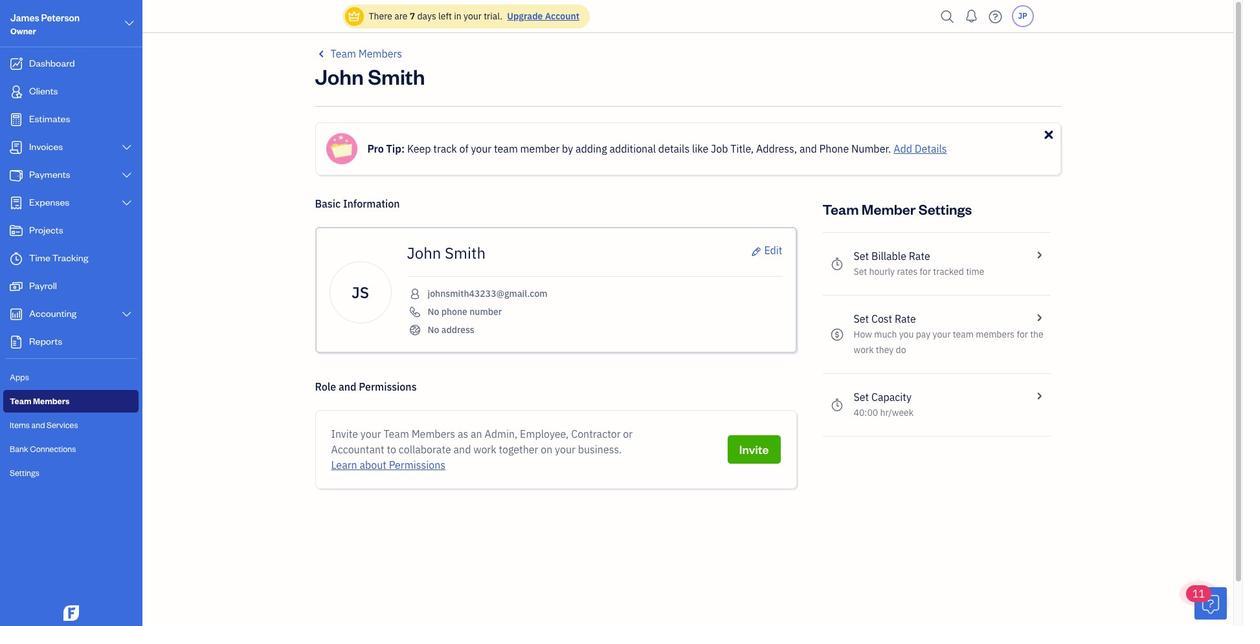 Task type: describe. For each thing, give the bounding box(es) containing it.
project image
[[8, 225, 24, 238]]

for inside how much you pay your team members for the work they do
[[1017, 329, 1028, 341]]

rate for set billable rate
[[909, 250, 931, 263]]

to
[[387, 444, 396, 457]]

0 vertical spatial team members
[[331, 47, 402, 60]]

invite for invite
[[740, 442, 769, 457]]

connections
[[30, 444, 76, 455]]

11 button
[[1187, 586, 1227, 621]]

hourly
[[870, 266, 895, 278]]

set for set capacity
[[854, 391, 869, 404]]

apps
[[10, 372, 29, 383]]

pay
[[916, 329, 931, 341]]

bank connections link
[[3, 439, 139, 461]]

number
[[470, 306, 502, 318]]

role and permissions
[[315, 381, 417, 394]]

bank
[[10, 444, 28, 455]]

40:00 hr/week
[[854, 407, 914, 419]]

on
[[541, 444, 553, 457]]

john for john smith
[[315, 62, 364, 90]]

items
[[10, 420, 30, 431]]

keep
[[407, 142, 431, 155]]

edit link
[[749, 244, 783, 258]]

peterson
[[41, 12, 80, 24]]

your right on
[[555, 444, 576, 457]]

clients link
[[3, 79, 139, 106]]

0 vertical spatial chevron large down image
[[123, 16, 135, 31]]

they
[[876, 345, 894, 356]]

no for no phone number
[[428, 306, 439, 318]]

tracking
[[52, 252, 88, 264]]

your right of
[[471, 142, 492, 155]]

no for no address
[[428, 325, 439, 336]]

phone
[[442, 306, 468, 318]]

items and services link
[[3, 415, 139, 437]]

set for set cost rate
[[854, 313, 869, 326]]

work inside invite your team members as an admin, employee, contractor or accountant to collaborate and work together on your business. learn about permissions
[[474, 444, 497, 457]]

there
[[369, 10, 392, 22]]

are
[[395, 10, 408, 22]]

dashboard link
[[3, 51, 139, 78]]

john smith
[[315, 62, 425, 90]]

about
[[360, 459, 387, 472]]

as
[[458, 428, 468, 441]]

add
[[894, 142, 913, 155]]

jp
[[1018, 11, 1028, 21]]

payments
[[29, 168, 70, 181]]

trial.
[[484, 10, 503, 22]]

members
[[976, 329, 1015, 341]]

address
[[442, 325, 475, 336]]

work inside how much you pay your team members for the work they do
[[854, 345, 874, 356]]

0 horizontal spatial team members link
[[3, 391, 139, 413]]

collaborate
[[399, 444, 451, 457]]

and right "role"
[[339, 381, 357, 394]]

james peterson owner
[[10, 12, 80, 36]]

client image
[[8, 85, 24, 98]]

timer image
[[8, 253, 24, 266]]

dashboard image
[[8, 58, 24, 71]]

team members inside main element
[[10, 396, 70, 407]]

time tracking link
[[3, 246, 139, 273]]

accountant
[[331, 444, 385, 457]]

team inside how much you pay your team members for the work they do
[[953, 329, 974, 341]]

members inside main element
[[33, 396, 70, 407]]

reports link
[[3, 330, 139, 356]]

days
[[417, 10, 436, 22]]

learn
[[331, 459, 357, 472]]

apps link
[[3, 367, 139, 389]]

dashboard
[[29, 57, 75, 69]]

upgrade account link
[[505, 10, 580, 22]]

0 vertical spatial team
[[494, 142, 518, 155]]

and left phone
[[800, 142, 817, 155]]

owner
[[10, 26, 36, 36]]

expenses link
[[3, 190, 139, 217]]

team inside main element
[[10, 396, 31, 407]]

no phone number
[[428, 306, 502, 318]]

resource center badge image
[[1195, 588, 1227, 621]]

member
[[521, 142, 560, 155]]

settings
[[10, 468, 39, 479]]

chevron large down image for expenses
[[121, 198, 133, 209]]

there are 7 days left in your trial. upgrade account
[[369, 10, 580, 22]]

an
[[471, 428, 482, 441]]

set billable rate
[[854, 250, 931, 263]]

invoice image
[[8, 141, 24, 154]]

go to help image
[[985, 7, 1006, 26]]

by
[[562, 142, 573, 155]]

bank connections
[[10, 444, 76, 455]]

invite button
[[728, 436, 781, 464]]

basic
[[315, 198, 341, 211]]

freshbooks image
[[61, 606, 82, 622]]

employee,
[[520, 428, 569, 441]]

members inside invite your team members as an admin, employee, contractor or accountant to collaborate and work together on your business. learn about permissions
[[412, 428, 455, 441]]

time
[[29, 252, 50, 264]]

cost
[[872, 313, 893, 326]]

billable
[[872, 250, 907, 263]]

how
[[854, 329, 872, 341]]

tip:
[[386, 142, 405, 155]]

chevron large down image for payments
[[121, 170, 133, 181]]

accounting
[[29, 308, 77, 320]]

time tracking
[[29, 252, 88, 264]]

crown image
[[347, 9, 361, 23]]



Task type: locate. For each thing, give the bounding box(es) containing it.
projects link
[[3, 218, 139, 245]]

1 no from the top
[[428, 306, 439, 318]]

js
[[352, 282, 369, 303]]

invite your team members as an admin, employee, contractor or accountant to collaborate and work together on your business. learn about permissions
[[331, 428, 633, 472]]

1 vertical spatial no
[[428, 325, 439, 336]]

estimates link
[[3, 107, 139, 133]]

rate up you on the right of the page
[[895, 313, 916, 326]]

1 vertical spatial for
[[1017, 329, 1028, 341]]

smith for john  smith
[[445, 243, 486, 264]]

and right items
[[31, 420, 45, 431]]

no left phone on the left of the page
[[428, 306, 439, 318]]

john for john  smith
[[407, 243, 441, 264]]

rates
[[897, 266, 918, 278]]

0 horizontal spatial work
[[474, 444, 497, 457]]

chevron large down image for invoices
[[121, 142, 133, 153]]

work down how
[[854, 345, 874, 356]]

0 vertical spatial invite
[[331, 428, 358, 441]]

phone
[[820, 142, 849, 155]]

tracked
[[934, 266, 964, 278]]

0 vertical spatial chevron large down image
[[121, 170, 133, 181]]

money image
[[8, 280, 24, 293]]

team members up john smith
[[331, 47, 402, 60]]

set for set billable rate
[[854, 250, 869, 263]]

chevron large down image down the payments link
[[121, 198, 133, 209]]

2 chevron large down image from the top
[[121, 198, 133, 209]]

0 vertical spatial members
[[359, 47, 402, 60]]

1 vertical spatial members
[[33, 396, 70, 407]]

1 vertical spatial work
[[474, 444, 497, 457]]

main element
[[0, 0, 175, 627]]

0 vertical spatial smith
[[368, 62, 425, 90]]

members
[[359, 47, 402, 60], [33, 396, 70, 407], [412, 428, 455, 441]]

0 vertical spatial for
[[920, 266, 931, 278]]

do
[[896, 345, 907, 356]]

0 vertical spatial rate
[[909, 250, 931, 263]]

set for set hourly rates for tracked time
[[854, 266, 867, 278]]

projects
[[29, 224, 63, 236]]

team up items
[[10, 396, 31, 407]]

2 vertical spatial team
[[384, 428, 409, 441]]

notifications image
[[962, 3, 982, 29]]

reports
[[29, 336, 62, 348]]

title,
[[731, 142, 754, 155]]

1 horizontal spatial team members
[[331, 47, 402, 60]]

and down as
[[454, 444, 471, 457]]

payment image
[[8, 169, 24, 182]]

your right the in
[[464, 10, 482, 22]]

set up how
[[854, 313, 869, 326]]

40:00
[[854, 407, 878, 419]]

admin,
[[485, 428, 518, 441]]

2 vertical spatial chevron large down image
[[121, 310, 133, 320]]

business.
[[578, 444, 622, 457]]

role
[[315, 381, 336, 394]]

rate up set hourly rates for tracked time
[[909, 250, 931, 263]]

team up 'to'
[[384, 428, 409, 441]]

smith up johnsmith43233@gmail.com at the left top
[[445, 243, 486, 264]]

2 horizontal spatial members
[[412, 428, 455, 441]]

chevron large down image inside invoices 'link'
[[121, 142, 133, 153]]

team left members
[[953, 329, 974, 341]]

capacity
[[872, 391, 912, 404]]

team members up items and services at the bottom
[[10, 396, 70, 407]]

address,
[[757, 142, 797, 155]]

1 vertical spatial permissions
[[389, 459, 446, 472]]

left
[[439, 10, 452, 22]]

team members
[[331, 47, 402, 60], [10, 396, 70, 407]]

members up items and services at the bottom
[[33, 396, 70, 407]]

chevron large down image for accounting
[[121, 310, 133, 320]]

accounting link
[[3, 302, 139, 328]]

1 horizontal spatial team
[[331, 47, 356, 60]]

1 vertical spatial invite
[[740, 442, 769, 457]]

1 vertical spatial team members link
[[3, 391, 139, 413]]

expenses
[[29, 196, 69, 209]]

clients
[[29, 85, 58, 97]]

no address
[[428, 325, 475, 336]]

1 set from the top
[[854, 250, 869, 263]]

pro
[[368, 142, 384, 155]]

set cost rate
[[854, 313, 916, 326]]

chevron large down image inside the accounting link
[[121, 310, 133, 320]]

invite for invite your team members as an admin, employee, contractor or accountant to collaborate and work together on your business. learn about permissions
[[331, 428, 358, 441]]

like
[[692, 142, 709, 155]]

and
[[800, 142, 817, 155], [339, 381, 357, 394], [31, 420, 45, 431], [454, 444, 471, 457]]

services
[[47, 420, 78, 431]]

chevron large down image
[[121, 170, 133, 181], [121, 198, 133, 209]]

team up john smith
[[331, 47, 356, 60]]

chart image
[[8, 308, 24, 321]]

0 vertical spatial team members link
[[315, 46, 402, 62]]

1 horizontal spatial work
[[854, 345, 874, 356]]

invite inside button
[[740, 442, 769, 457]]

rate for set cost rate
[[895, 313, 916, 326]]

0 horizontal spatial smith
[[368, 62, 425, 90]]

1 vertical spatial team
[[10, 396, 31, 407]]

account
[[545, 10, 580, 22]]

time
[[966, 266, 985, 278]]

permissions down collaborate
[[389, 459, 446, 472]]

for
[[920, 266, 931, 278], [1017, 329, 1028, 341]]

permissions
[[359, 381, 417, 394], [389, 459, 446, 472]]

1 horizontal spatial invite
[[740, 442, 769, 457]]

1 horizontal spatial team
[[953, 329, 974, 341]]

7
[[410, 10, 415, 22]]

and inside main element
[[31, 420, 45, 431]]

0 horizontal spatial team members
[[10, 396, 70, 407]]

1 chevron large down image from the top
[[121, 170, 133, 181]]

1 vertical spatial team members
[[10, 396, 70, 407]]

smith for john smith
[[368, 62, 425, 90]]

for left the
[[1017, 329, 1028, 341]]

2 set from the top
[[854, 266, 867, 278]]

team left member
[[494, 142, 518, 155]]

payments link
[[3, 163, 139, 189]]

2 vertical spatial members
[[412, 428, 455, 441]]

report image
[[8, 336, 24, 349]]

1 horizontal spatial for
[[1017, 329, 1028, 341]]

johnsmith43233@gmail.com
[[428, 288, 548, 300]]

your right pay
[[933, 329, 951, 341]]

payroll link
[[3, 274, 139, 301]]

invoices link
[[3, 135, 139, 161]]

pro tip: keep track of your team member by adding additional details like job title, address, and phone number. add details
[[368, 142, 947, 155]]

invoices
[[29, 141, 63, 153]]

0 horizontal spatial team
[[10, 396, 31, 407]]

0 vertical spatial work
[[854, 345, 874, 356]]

and inside invite your team members as an admin, employee, contractor or accountant to collaborate and work together on your business. learn about permissions
[[454, 444, 471, 457]]

job
[[711, 142, 728, 155]]

information
[[343, 198, 400, 211]]

set left the billable
[[854, 250, 869, 263]]

together
[[499, 444, 539, 457]]

1 vertical spatial chevron large down image
[[121, 142, 133, 153]]

primary default image
[[1040, 126, 1058, 144]]

set
[[854, 250, 869, 263], [854, 266, 867, 278], [854, 313, 869, 326], [854, 391, 869, 404]]

1 vertical spatial team
[[953, 329, 974, 341]]

estimate image
[[8, 113, 24, 126]]

in
[[454, 10, 462, 22]]

permissions inside invite your team members as an admin, employee, contractor or accountant to collaborate and work together on your business. learn about permissions
[[389, 459, 446, 472]]

john  smith
[[407, 243, 486, 264]]

team members link up john smith
[[315, 46, 402, 62]]

invite
[[331, 428, 358, 441], [740, 442, 769, 457]]

work down 'an'
[[474, 444, 497, 457]]

for right rates
[[920, 266, 931, 278]]

1 horizontal spatial john
[[407, 243, 441, 264]]

team members link
[[315, 46, 402, 62], [3, 391, 139, 413]]

0 horizontal spatial john
[[315, 62, 364, 90]]

contractor
[[571, 428, 621, 441]]

members up collaborate
[[412, 428, 455, 441]]

how much you pay your team members for the work they do
[[854, 329, 1044, 356]]

upgrade
[[507, 10, 543, 22]]

0 vertical spatial permissions
[[359, 381, 417, 394]]

search image
[[938, 7, 958, 26]]

chevron large down image
[[123, 16, 135, 31], [121, 142, 133, 153], [121, 310, 133, 320]]

0 vertical spatial no
[[428, 306, 439, 318]]

0 vertical spatial john
[[315, 62, 364, 90]]

4 set from the top
[[854, 391, 869, 404]]

basic information
[[315, 198, 400, 211]]

number.
[[852, 142, 891, 155]]

0 horizontal spatial members
[[33, 396, 70, 407]]

learn about permissions link
[[331, 459, 446, 472]]

members up john smith
[[359, 47, 402, 60]]

set hourly rates for tracked time
[[854, 266, 985, 278]]

team
[[494, 142, 518, 155], [953, 329, 974, 341]]

smith down are
[[368, 62, 425, 90]]

your inside how much you pay your team members for the work they do
[[933, 329, 951, 341]]

john
[[315, 62, 364, 90], [407, 243, 441, 264]]

james
[[10, 12, 39, 24]]

edit
[[765, 244, 783, 257]]

details
[[915, 142, 947, 155]]

your up 'accountant'
[[361, 428, 381, 441]]

team members link up items and services link on the bottom left
[[3, 391, 139, 413]]

settings link
[[3, 462, 139, 485]]

chevron large down image down invoices 'link'
[[121, 170, 133, 181]]

estimates
[[29, 113, 70, 125]]

3 set from the top
[[854, 313, 869, 326]]

1 horizontal spatial members
[[359, 47, 402, 60]]

2 no from the top
[[428, 325, 439, 336]]

items and services
[[10, 420, 78, 431]]

0 horizontal spatial invite
[[331, 428, 358, 441]]

0 horizontal spatial team
[[494, 142, 518, 155]]

or
[[623, 428, 633, 441]]

permissions right "role"
[[359, 381, 417, 394]]

2 horizontal spatial team
[[384, 428, 409, 441]]

much
[[875, 329, 897, 341]]

payroll
[[29, 280, 57, 292]]

1 vertical spatial chevron large down image
[[121, 198, 133, 209]]

adding
[[576, 142, 607, 155]]

0 horizontal spatial for
[[920, 266, 931, 278]]

1 horizontal spatial team members link
[[315, 46, 402, 62]]

no left address
[[428, 325, 439, 336]]

the
[[1031, 329, 1044, 341]]

of
[[460, 142, 469, 155]]

1 horizontal spatial smith
[[445, 243, 486, 264]]

your
[[464, 10, 482, 22], [471, 142, 492, 155], [933, 329, 951, 341], [361, 428, 381, 441], [555, 444, 576, 457]]

invite inside invite your team members as an admin, employee, contractor or accountant to collaborate and work together on your business. learn about permissions
[[331, 428, 358, 441]]

0 vertical spatial team
[[331, 47, 356, 60]]

1 vertical spatial rate
[[895, 313, 916, 326]]

expense image
[[8, 197, 24, 210]]

1 vertical spatial john
[[407, 243, 441, 264]]

11
[[1193, 588, 1206, 601]]

set up the 40:00
[[854, 391, 869, 404]]

set left the hourly
[[854, 266, 867, 278]]

team inside invite your team members as an admin, employee, contractor or accountant to collaborate and work together on your business. learn about permissions
[[384, 428, 409, 441]]

smith
[[368, 62, 425, 90], [445, 243, 486, 264]]

set capacity
[[854, 391, 912, 404]]

1 vertical spatial smith
[[445, 243, 486, 264]]



Task type: vqa. For each thing, say whether or not it's contained in the screenshot.
Estimates link
yes



